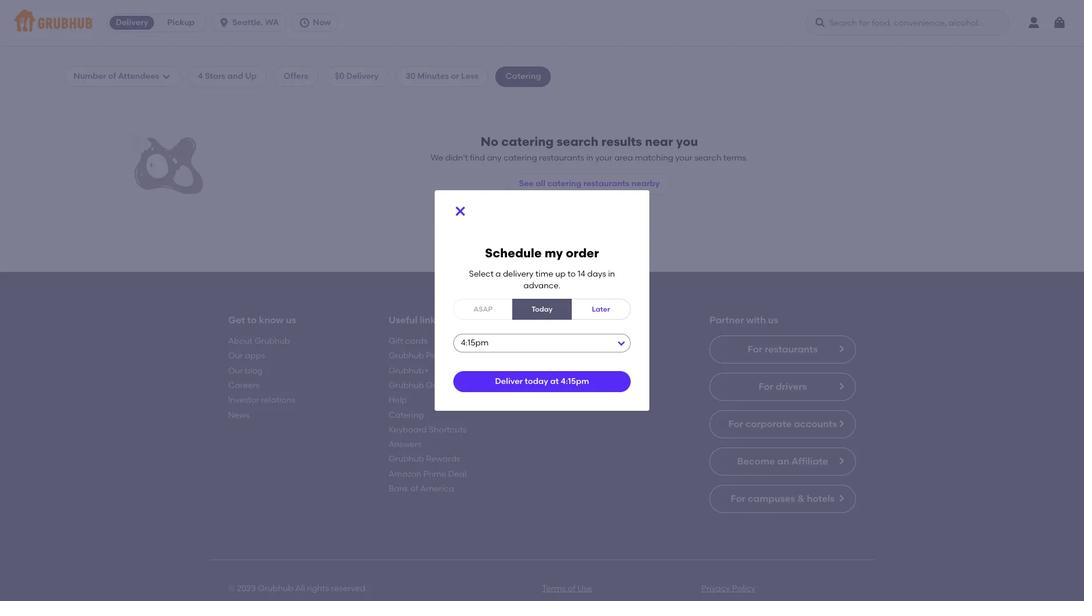 Task type: vqa. For each thing, say whether or not it's contained in the screenshot.
25–40
no



Task type: describe. For each thing, give the bounding box(es) containing it.
for drivers link
[[710, 373, 856, 401]]

&
[[797, 493, 805, 504]]

asap button
[[453, 299, 513, 320]]

grubhub left 'all'
[[258, 584, 293, 594]]

number of attendees
[[74, 71, 159, 81]]

for?
[[593, 239, 608, 249]]

us for partner with us
[[768, 314, 779, 325]]

about grubhub our apps our blog careers investor relations news
[[228, 336, 295, 420]]

our apps link
[[228, 351, 265, 361]]

and
[[227, 71, 243, 81]]

grubhub down grubhub+ link
[[389, 380, 424, 390]]

in inside select a delivery time up to 14 days in advance.
[[608, 269, 615, 279]]

rewards
[[426, 454, 460, 464]]

asap
[[474, 305, 493, 313]]

restaurants inside no catering search results near you we didn't find any catering restaurants in your area matching your search terms.
[[539, 153, 584, 163]]

for restaurants
[[748, 344, 818, 355]]

1 horizontal spatial svg image
[[1053, 16, 1067, 30]]

select
[[469, 269, 494, 279]]

instagram
[[549, 366, 590, 376]]

careers link
[[228, 380, 260, 390]]

become an affiliate
[[737, 456, 828, 467]]

twitter
[[549, 351, 576, 361]]

instagram link
[[549, 366, 590, 376]]

cards
[[405, 336, 428, 346]]

for drivers
[[759, 381, 807, 392]]

suggest
[[449, 256, 481, 266]]

corporate
[[746, 418, 792, 429]]

answers link
[[389, 440, 422, 449]]

become an affiliate link
[[710, 448, 856, 476]]

later
[[592, 305, 610, 313]]

catering right all
[[547, 178, 582, 188]]

privacy policy
[[701, 584, 755, 594]]

us for connect with us
[[613, 314, 623, 325]]

grubhub rewards link
[[389, 454, 460, 464]]

my
[[545, 246, 563, 260]]

nearby
[[632, 178, 660, 188]]

amazon prime deal link
[[389, 469, 467, 479]]

guarantee
[[426, 380, 469, 390]]

restaurants inside button
[[583, 178, 630, 188]]

delivery button
[[107, 13, 156, 32]]

grubhub perks link
[[389, 351, 447, 361]]

partner with us
[[710, 314, 779, 325]]

keyboard shortcuts link
[[389, 425, 467, 435]]

pickup
[[167, 18, 195, 27]]

all
[[295, 584, 305, 594]]

to inside no catering search results near you main content
[[247, 314, 257, 325]]

days
[[587, 269, 606, 279]]

catering right any
[[504, 153, 537, 163]]

what
[[515, 239, 535, 249]]

1 vertical spatial search
[[695, 153, 722, 163]]

svg image inside no catering search results near you main content
[[162, 72, 171, 81]]

perks
[[426, 351, 447, 361]]

terms of use link
[[542, 584, 592, 594]]

at
[[550, 377, 559, 386]]

in inside no catering search results near you we didn't find any catering restaurants in your area matching your search terms.
[[586, 153, 593, 163]]

affiliate
[[792, 456, 828, 467]]

main navigation navigation
[[0, 0, 1084, 46]]

for campuses & hotels
[[731, 493, 835, 504]]

bank of america link
[[389, 484, 454, 494]]

privacy
[[701, 584, 730, 594]]

4:15pm
[[561, 377, 589, 386]]

time
[[536, 269, 553, 279]]

grubhub down answers link
[[389, 454, 424, 464]]

number
[[74, 71, 106, 81]]

careers
[[228, 380, 260, 390]]

order
[[566, 246, 599, 260]]

deliver
[[495, 377, 523, 386]]

1 your from the left
[[595, 153, 612, 163]]

grubhub down gift cards link
[[389, 351, 424, 361]]

help
[[389, 395, 407, 405]]

apps
[[245, 351, 265, 361]]

schedule my order
[[485, 246, 599, 260]]

america
[[420, 484, 454, 494]]

delivery inside no catering search results near you main content
[[346, 71, 379, 81]]

4 stars and up
[[198, 71, 257, 81]]

today button
[[512, 299, 572, 320]]

svg image inside now button
[[299, 17, 310, 29]]

catering inside gift cards grubhub perks grubhub+ grubhub guarantee help catering keyboard shortcuts answers grubhub rewards amazon prime deal bank of america
[[389, 410, 424, 420]]

2 vertical spatial restaurants
[[765, 344, 818, 355]]

amazon
[[389, 469, 421, 479]]

offers
[[284, 71, 308, 81]]

all
[[536, 178, 545, 188]]

rights
[[307, 584, 329, 594]]

terms
[[542, 584, 566, 594]]

for corporate accounts link
[[710, 410, 856, 438]]

delivery inside button
[[116, 18, 148, 27]]

hotels
[[807, 493, 835, 504]]

matching
[[635, 153, 673, 163]]

any
[[487, 153, 502, 163]]

grubhub inside about grubhub our apps our blog careers investor relations news
[[254, 336, 290, 346]]

twitter instagram youtube
[[549, 351, 590, 390]]

blog
[[245, 366, 263, 376]]

for for for restaurants
[[748, 344, 763, 355]]

for for for corporate accounts
[[728, 418, 743, 429]]

1 horizontal spatial catering
[[505, 71, 541, 81]]

answers
[[389, 440, 422, 449]]

or
[[451, 71, 459, 81]]

looking
[[563, 239, 591, 249]]

youtube
[[549, 380, 583, 390]]

up
[[245, 71, 257, 81]]

suggest a new catering restaurant for grubhub
[[449, 256, 636, 266]]

shortcuts
[[429, 425, 467, 435]]

today
[[525, 377, 548, 386]]

catering up any
[[501, 134, 554, 149]]

grubhub+
[[389, 366, 429, 376]]

see all catering restaurants nearby button
[[509, 173, 670, 194]]

30 minutes or less
[[406, 71, 479, 81]]



Task type: locate. For each thing, give the bounding box(es) containing it.
to
[[568, 269, 576, 279], [247, 314, 257, 325]]

grubhub down know
[[254, 336, 290, 346]]

svg image inside seattle, wa button
[[218, 17, 230, 29]]

terms of use
[[542, 584, 592, 594]]

for restaurants link
[[710, 336, 856, 364]]

0 horizontal spatial to
[[247, 314, 257, 325]]

us up for restaurants
[[768, 314, 779, 325]]

wa
[[265, 18, 279, 27]]

a for suggest
[[483, 256, 488, 266]]

restaurants down area
[[583, 178, 630, 188]]

our
[[228, 351, 243, 361], [228, 366, 243, 376]]

svg image
[[1053, 16, 1067, 30], [299, 17, 310, 29]]

0 horizontal spatial delivery
[[116, 18, 148, 27]]

catering up 'keyboard'
[[389, 410, 424, 420]]

in up see all catering restaurants nearby
[[586, 153, 593, 163]]

1 with from the left
[[591, 314, 611, 325]]

2 your from the left
[[675, 153, 693, 163]]

grubhub down for?
[[600, 256, 636, 266]]

your down you on the right top
[[675, 153, 693, 163]]

stars
[[205, 71, 225, 81]]

1 our from the top
[[228, 351, 243, 361]]

catering up 'delivery'
[[509, 256, 542, 266]]

1 horizontal spatial us
[[613, 314, 623, 325]]

know
[[259, 314, 284, 325]]

don't see what you're looking for?
[[476, 239, 608, 249]]

deliver today at 4:15pm
[[495, 377, 589, 386]]

$0
[[335, 71, 344, 81]]

keyboard
[[389, 425, 427, 435]]

with for partner
[[746, 314, 766, 325]]

1 vertical spatial our
[[228, 366, 243, 376]]

links
[[420, 314, 440, 325]]

for left corporate
[[728, 418, 743, 429]]

0 horizontal spatial in
[[586, 153, 593, 163]]

0 vertical spatial our
[[228, 351, 243, 361]]

0 vertical spatial in
[[586, 153, 593, 163]]

partner
[[710, 314, 744, 325]]

up
[[555, 269, 566, 279]]

0 vertical spatial delivery
[[116, 18, 148, 27]]

for corporate accounts
[[728, 418, 837, 429]]

1 horizontal spatial with
[[746, 314, 766, 325]]

us right know
[[286, 314, 296, 325]]

with for connect
[[591, 314, 611, 325]]

less
[[461, 71, 479, 81]]

see
[[519, 178, 534, 188]]

find
[[470, 153, 485, 163]]

1 horizontal spatial in
[[608, 269, 615, 279]]

of left use
[[568, 584, 576, 594]]

0 vertical spatial of
[[108, 71, 116, 81]]

minutes
[[418, 71, 449, 81]]

for for for campuses & hotels
[[731, 493, 746, 504]]

no catering search results near you we didn't find any catering restaurants in your area matching your search terms.
[[431, 134, 748, 163]]

grubhub inside button
[[600, 256, 636, 266]]

to left 14
[[568, 269, 576, 279]]

grubhub guarantee link
[[389, 380, 469, 390]]

0 vertical spatial restaurants
[[539, 153, 584, 163]]

1 horizontal spatial of
[[411, 484, 418, 494]]

us right connect on the right bottom
[[613, 314, 623, 325]]

$0 delivery
[[335, 71, 379, 81]]

1 horizontal spatial search
[[695, 153, 722, 163]]

1 vertical spatial restaurants
[[583, 178, 630, 188]]

with
[[591, 314, 611, 325], [746, 314, 766, 325]]

catering right less
[[505, 71, 541, 81]]

your left area
[[595, 153, 612, 163]]

twitter link
[[549, 351, 576, 361]]

results
[[602, 134, 642, 149]]

our down about
[[228, 351, 243, 361]]

of right number
[[108, 71, 116, 81]]

attendees
[[118, 71, 159, 81]]

0 vertical spatial a
[[483, 256, 488, 266]]

restaurants up all
[[539, 153, 584, 163]]

of inside gift cards grubhub perks grubhub+ grubhub guarantee help catering keyboard shortcuts answers grubhub rewards amazon prime deal bank of america
[[411, 484, 418, 494]]

catering
[[501, 134, 554, 149], [504, 153, 537, 163], [547, 178, 582, 188], [509, 256, 542, 266]]

grubhub+ link
[[389, 366, 429, 376]]

to inside select a delivery time up to 14 days in advance.
[[568, 269, 576, 279]]

2 horizontal spatial of
[[568, 584, 576, 594]]

0 horizontal spatial svg image
[[299, 17, 310, 29]]

of for terms
[[568, 584, 576, 594]]

1 vertical spatial in
[[608, 269, 615, 279]]

no
[[481, 134, 498, 149]]

our blog link
[[228, 366, 263, 376]]

1 horizontal spatial delivery
[[346, 71, 379, 81]]

of right bank
[[411, 484, 418, 494]]

2 our from the top
[[228, 366, 243, 376]]

a left new
[[483, 256, 488, 266]]

0 horizontal spatial us
[[286, 314, 296, 325]]

new
[[490, 256, 507, 266]]

restaurants up drivers
[[765, 344, 818, 355]]

delivery
[[503, 269, 534, 279]]

today
[[532, 305, 553, 313]]

catering link
[[389, 410, 424, 420]]

1 vertical spatial delivery
[[346, 71, 379, 81]]

a for select
[[496, 269, 501, 279]]

a down new
[[496, 269, 501, 279]]

0 horizontal spatial a
[[483, 256, 488, 266]]

campuses
[[748, 493, 795, 504]]

later button
[[571, 299, 631, 320]]

for down partner with us
[[748, 344, 763, 355]]

2 vertical spatial of
[[568, 584, 576, 594]]

1 vertical spatial catering
[[389, 410, 424, 420]]

a inside button
[[483, 256, 488, 266]]

0 horizontal spatial catering
[[389, 410, 424, 420]]

for
[[587, 256, 598, 266]]

3 us from the left
[[768, 314, 779, 325]]

our up the "careers" link
[[228, 366, 243, 376]]

of for number
[[108, 71, 116, 81]]

search down you on the right top
[[695, 153, 722, 163]]

area
[[614, 153, 633, 163]]

use
[[578, 584, 592, 594]]

to right get
[[247, 314, 257, 325]]

gift cards grubhub perks grubhub+ grubhub guarantee help catering keyboard shortcuts answers grubhub rewards amazon prime deal bank of america
[[389, 336, 469, 494]]

schedule
[[485, 246, 542, 260]]

1 us from the left
[[286, 314, 296, 325]]

relations
[[261, 395, 295, 405]]

gift
[[389, 336, 403, 346]]

©
[[228, 584, 235, 594]]

2 horizontal spatial us
[[768, 314, 779, 325]]

an
[[777, 456, 789, 467]]

0 horizontal spatial with
[[591, 314, 611, 325]]

with down later
[[591, 314, 611, 325]]

svg image
[[218, 17, 230, 29], [815, 17, 826, 29], [162, 72, 171, 81], [453, 204, 467, 218]]

in right days
[[608, 269, 615, 279]]

useful links
[[389, 314, 440, 325]]

policy
[[732, 584, 755, 594]]

0 vertical spatial catering
[[505, 71, 541, 81]]

deliver today at 4:15pm button
[[453, 371, 631, 392]]

0 horizontal spatial search
[[557, 134, 599, 149]]

get to know us
[[228, 314, 296, 325]]

2 us from the left
[[613, 314, 623, 325]]

bank
[[389, 484, 409, 494]]

1 vertical spatial a
[[496, 269, 501, 279]]

1 vertical spatial of
[[411, 484, 418, 494]]

0 horizontal spatial your
[[595, 153, 612, 163]]

seattle,
[[232, 18, 263, 27]]

delivery
[[116, 18, 148, 27], [346, 71, 379, 81]]

youtube link
[[549, 380, 583, 390]]

with right partner
[[746, 314, 766, 325]]

suggest a new catering restaurant for grubhub button
[[443, 251, 641, 272]]

4
[[198, 71, 203, 81]]

now
[[313, 18, 331, 27]]

1 vertical spatial to
[[247, 314, 257, 325]]

of
[[108, 71, 116, 81], [411, 484, 418, 494], [568, 584, 576, 594]]

don't
[[476, 239, 497, 249]]

become
[[737, 456, 775, 467]]

© 2023 grubhub all rights reserved.
[[228, 584, 367, 594]]

1 horizontal spatial your
[[675, 153, 693, 163]]

no catering search results near you main content
[[0, 46, 1084, 601]]

0 vertical spatial search
[[557, 134, 599, 149]]

delivery left pickup
[[116, 18, 148, 27]]

1 horizontal spatial to
[[568, 269, 576, 279]]

0 vertical spatial to
[[568, 269, 576, 279]]

accounts
[[794, 418, 837, 429]]

search up see all catering restaurants nearby
[[557, 134, 599, 149]]

0 horizontal spatial of
[[108, 71, 116, 81]]

catering
[[505, 71, 541, 81], [389, 410, 424, 420]]

1 horizontal spatial a
[[496, 269, 501, 279]]

a inside select a delivery time up to 14 days in advance.
[[496, 269, 501, 279]]

see all catering restaurants nearby
[[519, 178, 660, 188]]

connect
[[549, 314, 589, 325]]

for left drivers
[[759, 381, 773, 392]]

for left campuses
[[731, 493, 746, 504]]

didn't
[[445, 153, 468, 163]]

for for for drivers
[[759, 381, 773, 392]]

seattle, wa button
[[211, 13, 291, 32]]

delivery right $0
[[346, 71, 379, 81]]

seattle, wa
[[232, 18, 279, 27]]

2 with from the left
[[746, 314, 766, 325]]

privacy policy link
[[701, 584, 755, 594]]



